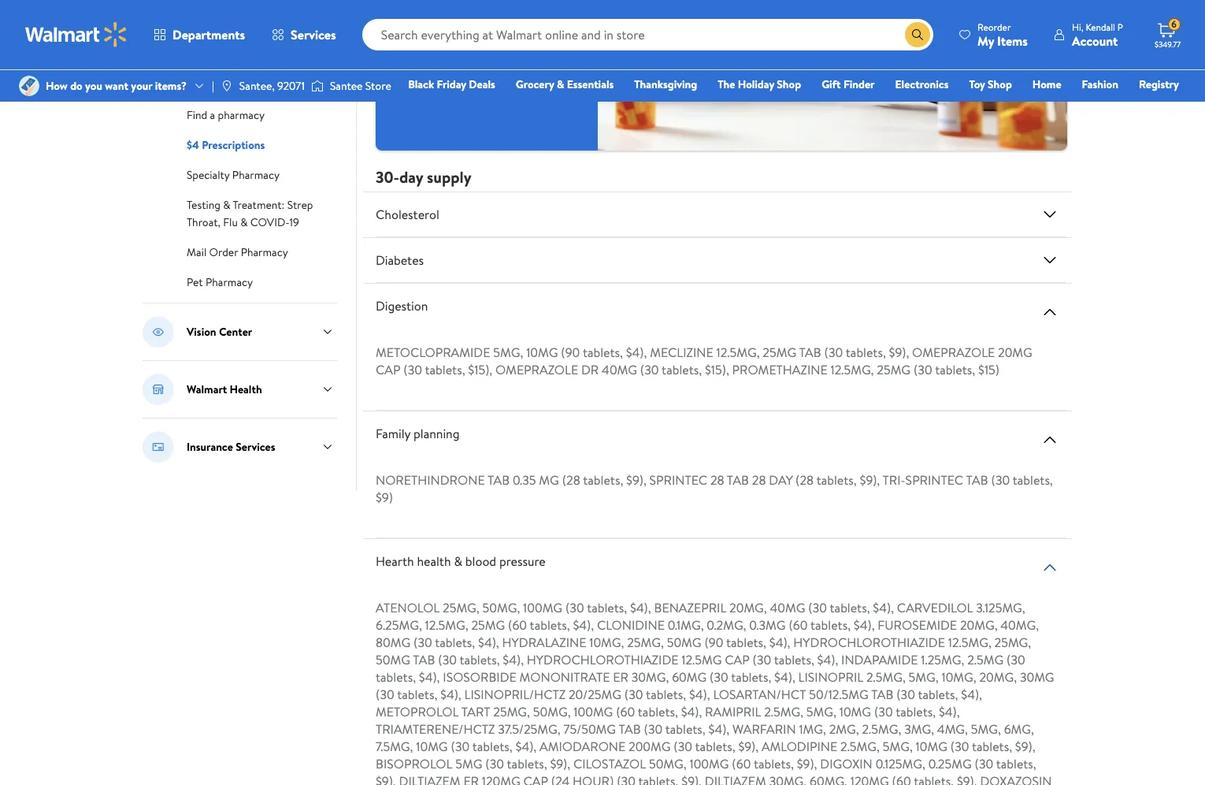 Task type: vqa. For each thing, say whether or not it's contained in the screenshot.
50/12.5MG
yes



Task type: locate. For each thing, give the bounding box(es) containing it.
1 28 from the left
[[711, 471, 725, 489]]

6mg,
[[1005, 720, 1035, 738]]

(90 left dr
[[561, 344, 580, 361]]

2.5mg, up 60mg,
[[841, 738, 880, 755]]

pharmacy for pet pharmacy
[[206, 274, 253, 290]]

benazepril
[[655, 599, 727, 616]]

mail order pharmacy link
[[187, 243, 288, 260]]

$4), left 0.1mg,
[[631, 599, 652, 616]]

 image
[[19, 76, 39, 96], [221, 80, 233, 92]]

$4), up metoprolol in the left bottom of the page
[[419, 668, 440, 686]]

pharmacy down covid-
[[241, 244, 288, 260]]

pharmacy
[[232, 167, 280, 183], [241, 244, 288, 260], [206, 274, 253, 290]]

1 horizontal spatial diltiazem
[[705, 772, 767, 785]]

hydrochlorothiazide up 20/25mg
[[527, 651, 679, 668]]

treatment:
[[233, 197, 285, 213]]

 image for how do you want your items?
[[19, 76, 39, 96]]

shop inside the holiday shop link
[[777, 76, 802, 92]]

norethindrone tab 0.35 mg (28 tablets, $9), sprintec 28 tab 28 day (28 tablets, $9), tri-sprintec tab (30 tablets, $9)
[[376, 471, 1054, 506]]

1 vertical spatial 10mg,
[[942, 668, 977, 686]]

gift finder
[[822, 76, 875, 92]]

0 horizontal spatial omeprazole
[[496, 361, 579, 378]]

lisinopril/hctz
[[465, 686, 566, 703]]

0 horizontal spatial sprintec
[[650, 471, 708, 489]]

1 horizontal spatial 30mg,
[[770, 772, 807, 785]]

1 horizontal spatial (90
[[705, 634, 724, 651]]

transfer prescriptions link
[[187, 46, 290, 63]]

prescriptions up santee,
[[228, 47, 290, 63]]

20mg, left 30mg
[[980, 668, 1018, 686]]

cap left (24
[[524, 772, 549, 785]]

thanksgiving link
[[628, 76, 705, 93]]

2 sprintec from the left
[[906, 471, 964, 489]]

2.5mg, right lisinopril at right bottom
[[867, 668, 906, 686]]

1 vertical spatial (90
[[705, 634, 724, 651]]

prescriptions
[[214, 17, 277, 33], [228, 47, 290, 63], [202, 137, 265, 153]]

grocery
[[516, 76, 555, 92]]

0 horizontal spatial 30mg,
[[632, 668, 669, 686]]

gift
[[822, 76, 841, 92]]

2mg,
[[830, 720, 860, 738]]

hydrochlorothiazide up lisinopril at right bottom
[[794, 634, 946, 651]]

digoxin
[[821, 755, 873, 772]]

promethazine
[[733, 361, 828, 378]]

100mg up hydralazine
[[523, 599, 563, 616]]

cap up family
[[376, 361, 401, 378]]

hearth health & blood pressure
[[376, 552, 546, 570]]

$4), left 'meclizine'
[[626, 344, 647, 361]]

your
[[131, 78, 152, 94]]

services right 'insurance'
[[236, 439, 275, 455]]

registry link
[[1133, 76, 1187, 93]]

amiodarone
[[540, 738, 626, 755]]

cholesterol image
[[1041, 205, 1060, 224]]

testing
[[187, 197, 221, 213]]

25mg,
[[443, 599, 480, 616], [628, 634, 664, 651], [995, 634, 1032, 651], [494, 703, 530, 720]]

2 horizontal spatial 50mg,
[[649, 755, 687, 772]]

0 vertical spatial 30mg,
[[632, 668, 669, 686]]

19
[[290, 214, 299, 230]]

$15),
[[468, 361, 493, 378], [705, 361, 730, 378]]

specialty
[[187, 167, 230, 183]]

40mg inside metoclopramide 5mg, 10mg (90 tablets, $4), meclizine 12.5mg, 25mg tab (30 tablets, $9), omeprazole 20mg cap (30 tablets, $15), omeprazole dr 40mg (30 tablets, $15), promethazine 12.5mg, 25mg (30 tablets, $15)
[[602, 361, 638, 378]]

find a pharmacy link
[[187, 106, 265, 123]]

0 horizontal spatial 50mg,
[[483, 599, 520, 616]]

0 horizontal spatial  image
[[19, 76, 39, 96]]

mg
[[539, 471, 559, 489]]

omeprazole left dr
[[496, 361, 579, 378]]

santee,
[[239, 78, 275, 94]]

$4), down 60mg in the bottom of the page
[[681, 703, 702, 720]]

20/25mg
[[569, 686, 622, 703]]

40mg right dr
[[602, 361, 638, 378]]

2 vertical spatial 100mg
[[690, 755, 729, 772]]

refill
[[187, 17, 211, 33]]

diltiazem down 7.5mg,
[[399, 772, 461, 785]]

20mg, up "2.5mg"
[[961, 616, 998, 634]]

100mg up amiodarone
[[574, 703, 613, 720]]

1 horizontal spatial cap
[[524, 772, 549, 785]]

60mg,
[[810, 772, 848, 785]]

prescriptions for $4 prescriptions
[[202, 137, 265, 153]]

30mg, down amlodipine
[[770, 772, 807, 785]]

2 vertical spatial prescriptions
[[202, 137, 265, 153]]

0 vertical spatial prescriptions
[[214, 17, 277, 33]]

indapamide
[[842, 651, 919, 668]]

0 vertical spatial (90
[[561, 344, 580, 361]]

1 sprintec from the left
[[650, 471, 708, 489]]

75/50mg
[[564, 720, 616, 738]]

$4), up losartan/hct
[[770, 634, 791, 651]]

20mg
[[999, 344, 1033, 361]]

10mg, up the 4mg,
[[942, 668, 977, 686]]

walmart+ link
[[1126, 98, 1187, 115]]

santee
[[330, 78, 363, 94]]

1 vertical spatial er
[[464, 772, 479, 785]]

1 horizontal spatial 120mg
[[851, 772, 890, 785]]

12.5mg, right promethazine
[[831, 361, 874, 378]]

0 vertical spatial 10mg,
[[590, 634, 625, 651]]

$4), up triamterene/hctz
[[441, 686, 462, 703]]

40mg right "0.2mg,"
[[770, 599, 806, 616]]

search icon image
[[912, 28, 925, 41]]

warfarin
[[733, 720, 797, 738]]

& right flu
[[240, 214, 248, 230]]

10mg,
[[590, 634, 625, 651], [942, 668, 977, 686]]

1 horizontal spatial 10mg,
[[942, 668, 977, 686]]

family planning
[[376, 425, 460, 442]]

5mg, right digoxin
[[883, 738, 913, 755]]

walmart image
[[25, 22, 128, 47]]

1 horizontal spatial 40mg
[[770, 599, 806, 616]]

50mg, right cilostazol
[[649, 755, 687, 772]]

atenolol
[[376, 599, 440, 616]]

account
[[1073, 32, 1119, 49]]

0 vertical spatial 40mg
[[602, 361, 638, 378]]

services inside services dropdown button
[[291, 26, 336, 43]]

50mg, down blood
[[483, 599, 520, 616]]

(28 right mg
[[562, 471, 581, 489]]

1 vertical spatial cap
[[725, 651, 750, 668]]

cap right 12.5mg
[[725, 651, 750, 668]]

shop right toy on the right of page
[[988, 76, 1013, 92]]

2 shop from the left
[[988, 76, 1013, 92]]

5mg, left 6mg,
[[972, 720, 1002, 738]]

0.125mg,
[[876, 755, 926, 772]]

diltiazem down warfarin at the right of page
[[705, 772, 767, 785]]

100mg down ramipril
[[690, 755, 729, 772]]

2 vertical spatial cap
[[524, 772, 549, 785]]

black friday deals link
[[401, 76, 503, 93]]

(90 right 0.1mg,
[[705, 634, 724, 651]]

100mg
[[523, 599, 563, 616], [574, 703, 613, 720], [690, 755, 729, 772]]

$4),
[[626, 344, 647, 361], [631, 599, 652, 616], [874, 599, 895, 616], [573, 616, 594, 634], [854, 616, 875, 634], [478, 634, 499, 651], [770, 634, 791, 651], [503, 651, 524, 668], [818, 651, 839, 668], [419, 668, 440, 686], [775, 668, 796, 686], [441, 686, 462, 703], [690, 686, 711, 703], [962, 686, 983, 703], [681, 703, 702, 720], [939, 703, 960, 720], [709, 720, 730, 738], [516, 738, 537, 755]]

vision
[[187, 324, 216, 340]]

2.5mg, left 3mg,
[[863, 720, 902, 738]]

1 horizontal spatial er
[[613, 668, 629, 686]]

1 vertical spatial 50mg,
[[533, 703, 571, 720]]

1 vertical spatial 40mg
[[770, 599, 806, 616]]

50mg, down mononitrate at the bottom of page
[[533, 703, 571, 720]]

2 diltiazem from the left
[[705, 772, 767, 785]]

12.5mg, down 3.125mg, at the right bottom
[[949, 634, 992, 651]]

prescriptions up the transfer prescriptions link
[[214, 17, 277, 33]]

the
[[718, 76, 736, 92]]

shop right "holiday"
[[777, 76, 802, 92]]

pharmacy down order
[[206, 274, 253, 290]]

omeprazole left the 20mg
[[913, 344, 996, 361]]

vision center image
[[143, 316, 174, 348]]

pharmacy up treatment:
[[232, 167, 280, 183]]

1 horizontal spatial services
[[291, 26, 336, 43]]

walmart insurance services image
[[143, 431, 174, 463]]

hour)
[[573, 772, 614, 785]]

tab
[[800, 344, 822, 361], [488, 471, 510, 489], [727, 471, 750, 489], [967, 471, 989, 489], [413, 651, 435, 668], [872, 686, 894, 703], [619, 720, 641, 738]]

pharmacy for specialty pharmacy
[[232, 167, 280, 183]]

center
[[219, 324, 252, 340]]

0 horizontal spatial 40mg
[[602, 361, 638, 378]]

hydrochlorothiazide
[[794, 634, 946, 651], [527, 651, 679, 668]]

1 horizontal spatial $15),
[[705, 361, 730, 378]]

&
[[557, 76, 565, 92], [223, 197, 231, 213], [240, 214, 248, 230], [454, 552, 463, 570]]

0 horizontal spatial 28
[[711, 471, 725, 489]]

0 vertical spatial 100mg
[[523, 599, 563, 616]]

er down clonidine on the bottom of page
[[613, 668, 629, 686]]

day
[[400, 166, 423, 187]]

50mg
[[667, 634, 702, 651], [376, 651, 411, 668]]

1 diltiazem from the left
[[399, 772, 461, 785]]

0 vertical spatial services
[[291, 26, 336, 43]]

1 vertical spatial services
[[236, 439, 275, 455]]

0 vertical spatial pharmacy
[[232, 167, 280, 183]]

1 horizontal spatial hydrochlorothiazide
[[794, 634, 946, 651]]

0.3mg
[[750, 616, 786, 634]]

25mg, left 0.1mg,
[[628, 634, 664, 651]]

hearth
[[376, 552, 414, 570]]

2 horizontal spatial cap
[[725, 651, 750, 668]]

$4), left lisinopril at right bottom
[[775, 668, 796, 686]]

1 horizontal spatial  image
[[221, 80, 233, 92]]

deals
[[469, 76, 496, 92]]

1 vertical spatial 100mg
[[574, 703, 613, 720]]

services up 92071
[[291, 26, 336, 43]]

1 horizontal spatial 50mg,
[[533, 703, 571, 720]]

0 horizontal spatial 25mg
[[472, 616, 505, 634]]

prescriptions up specialty pharmacy link
[[202, 137, 265, 153]]

$4), up isosorbide
[[478, 634, 499, 651]]

5mg, right metoclopramide
[[494, 344, 524, 361]]

0 horizontal spatial diltiazem
[[399, 772, 461, 785]]

50mg down the 6.25mg,
[[376, 651, 411, 668]]

$4), left warfarin at the right of page
[[709, 720, 730, 738]]

& right grocery
[[557, 76, 565, 92]]

50mg up 60mg in the bottom of the page
[[667, 634, 702, 651]]

how
[[46, 78, 68, 94]]

$349.77
[[1155, 39, 1182, 50]]

(90 inside metoclopramide 5mg, 10mg (90 tablets, $4), meclizine 12.5mg, 25mg tab (30 tablets, $9), omeprazole 20mg cap (30 tablets, $15), omeprazole dr 40mg (30 tablets, $15), promethazine 12.5mg, 25mg (30 tablets, $15)
[[561, 344, 580, 361]]

2 horizontal spatial 25mg
[[877, 361, 911, 378]]

family planning image
[[1041, 430, 1060, 449]]

0 vertical spatial cap
[[376, 361, 401, 378]]

compra
[[395, 14, 433, 30]]

carvedilol
[[898, 599, 974, 616]]

0 horizontal spatial 120mg
[[482, 772, 521, 785]]

30mg,
[[632, 668, 669, 686], [770, 772, 807, 785]]

day
[[769, 471, 793, 489]]

1 horizontal spatial shop
[[988, 76, 1013, 92]]

(90
[[561, 344, 580, 361], [705, 634, 724, 651]]

(60 right 0.3mg
[[789, 616, 808, 634]]

1 shop from the left
[[777, 76, 802, 92]]

friday
[[437, 76, 467, 92]]

0 horizontal spatial cap
[[376, 361, 401, 378]]

 image right "|"
[[221, 80, 233, 92]]

health
[[417, 552, 451, 570]]

grocery & essentials link
[[509, 76, 621, 93]]

thanksgiving
[[635, 76, 698, 92]]

walmart health
[[187, 381, 262, 397]]

10mg, up 20/25mg
[[590, 634, 625, 651]]

2 vertical spatial pharmacy
[[206, 274, 253, 290]]

 image
[[311, 78, 324, 94]]

(30 inside 'norethindrone tab 0.35 mg (28 tablets, $9), sprintec 28 tab 28 day (28 tablets, $9), tri-sprintec tab (30 tablets, $9)'
[[992, 471, 1011, 489]]

specialty pharmacy
[[187, 167, 280, 183]]

walmart
[[187, 381, 227, 397]]

 image left how
[[19, 76, 39, 96]]

1 horizontal spatial (28
[[796, 471, 814, 489]]

0 horizontal spatial shop
[[777, 76, 802, 92]]

er
[[613, 668, 629, 686], [464, 772, 479, 785]]

(28 right day
[[796, 471, 814, 489]]

92071
[[278, 78, 305, 94]]

1 vertical spatial prescriptions
[[228, 47, 290, 63]]

30mg, left 60mg in the bottom of the page
[[632, 668, 669, 686]]

0 horizontal spatial $15),
[[468, 361, 493, 378]]

1 horizontal spatial sprintec
[[906, 471, 964, 489]]

tab inside metoclopramide 5mg, 10mg (90 tablets, $4), meclizine 12.5mg, 25mg tab (30 tablets, $9), omeprazole 20mg cap (30 tablets, $15), omeprazole dr 40mg (30 tablets, $15), promethazine 12.5mg, 25mg (30 tablets, $15)
[[800, 344, 822, 361]]

0 horizontal spatial 10mg,
[[590, 634, 625, 651]]

er right bisoprolol
[[464, 772, 479, 785]]

home link
[[1026, 76, 1069, 93]]

120mg down "37.5/25mg,"
[[482, 772, 521, 785]]

metoclopramide 5mg, 10mg (90 tablets, $4), meclizine 12.5mg, 25mg tab (30 tablets, $9), omeprazole 20mg cap (30 tablets, $15), omeprazole dr 40mg (30 tablets, $15), promethazine 12.5mg, 25mg (30 tablets, $15)
[[376, 344, 1033, 378]]

0 horizontal spatial (90
[[561, 344, 580, 361]]

10mg inside metoclopramide 5mg, 10mg (90 tablets, $4), meclizine 12.5mg, 25mg tab (30 tablets, $9), omeprazole 20mg cap (30 tablets, $15), omeprazole dr 40mg (30 tablets, $15), promethazine 12.5mg, 25mg (30 tablets, $15)
[[527, 344, 558, 361]]

1 (28 from the left
[[562, 471, 581, 489]]

0 vertical spatial 50mg,
[[483, 599, 520, 616]]

120mg right 60mg,
[[851, 772, 890, 785]]

omeprazole
[[913, 344, 996, 361], [496, 361, 579, 378]]

1 vertical spatial 30mg,
[[770, 772, 807, 785]]

30-
[[376, 166, 400, 187]]

2 horizontal spatial 100mg
[[690, 755, 729, 772]]

2 (28 from the left
[[796, 471, 814, 489]]

1 horizontal spatial 28
[[753, 471, 766, 489]]

2 28 from the left
[[753, 471, 766, 489]]

$9), inside metoclopramide 5mg, 10mg (90 tablets, $4), meclizine 12.5mg, 25mg tab (30 tablets, $9), omeprazole 20mg cap (30 tablets, $15), omeprazole dr 40mg (30 tablets, $15), promethazine 12.5mg, 25mg (30 tablets, $15)
[[890, 344, 910, 361]]

santee, 92071
[[239, 78, 305, 94]]

$4 prescriptions link
[[187, 136, 265, 153]]

2.5mg, up amlodipine
[[765, 703, 804, 720]]

0 horizontal spatial (28
[[562, 471, 581, 489]]



Task type: describe. For each thing, give the bounding box(es) containing it.
toy shop link
[[963, 76, 1020, 93]]

bisoprolol
[[376, 755, 453, 772]]

60mg
[[672, 668, 707, 686]]

25mg, right tart
[[494, 703, 530, 720]]

digestion image
[[1041, 303, 1060, 321]]

$4), up 50/12.5mg
[[818, 651, 839, 668]]

black friday deals
[[409, 76, 496, 92]]

flu
[[223, 214, 238, 230]]

planning
[[414, 425, 460, 442]]

40mg inside atenolol 25mg, 50mg, 100mg (30 tablets, $4), benazepril 20mg, 40mg (30 tablets, $4), carvedilol 3.125mg, 6.25mg, 12.5mg, 25mg (60 tablets, $4), clonidine 0.1mg, 0.2mg, 0.3mg (60 tablets, $4), furosemide 20mg, 40mg, 80mg (30 tablets, $4), hydralazine 10mg, 25mg, 50mg (90 tablets, $4), hydrochlorothiazide 12.5mg, 25mg, 50mg tab (30 tablets, $4), hydrochlorothiazide 12.5mg cap (30 tablets, $4), indapamide 1.25mg, 2.5mg (30 tablets, $4), isosorbide mononitrate er 30mg, 60mg (30 tablets, $4), lisinopril 2.5mg, 5mg, 10mg, 20mg, 30mg (30 tablets, $4), lisinopril/hctz 20/25mg (30 tablets, $4), losartan/hct 50/12.5mg tab (30 tablets, $4), metoprolol tart 25mg, 50mg, 100mg (60 tablets, $4), ramipril 2.5mg, 5mg, 10mg (30 tablets, $4), triamterene/hctz 37.5/25mg, 75/50mg tab (30 tablets, $4), warfarin 1mg, 2mg, 2.5mg, 3mg, 4mg, 5mg, 6mg, 7.5mg, 10mg (30 tablets, $4), amiodarone 200mg (30 tablets, $9), amlodipine 2.5mg, 5mg, 10mg (30 tablets, $9), bisoprolol 5mg (30 tablets, $9), cilostazol 50mg, 100mg (60 tablets, $9), digoxin 0.125mg, 0.25mg (30 tablets, $9), diltiazem er 120mg cap (24 hour) (30 tablets, $9), diltiazem 30mg, 60mg, 120mg (60 tablets, $9),
[[770, 599, 806, 616]]

store
[[366, 78, 392, 94]]

12.5mg, right the 6.25mg,
[[425, 616, 469, 634]]

en
[[436, 14, 448, 30]]

25mg, down hearth health & blood pressure at the left bottom of the page
[[443, 599, 480, 616]]

$4), down "2.5mg"
[[962, 686, 983, 703]]

2 120mg from the left
[[851, 772, 890, 785]]

electronics
[[896, 76, 949, 92]]

1 $15), from the left
[[468, 361, 493, 378]]

one debit link
[[1052, 98, 1119, 115]]

prescriptions for refill prescriptions
[[214, 17, 277, 33]]

0 horizontal spatial services
[[236, 439, 275, 455]]

pr
[[450, 14, 464, 30]]

(60 down warfarin at the right of page
[[732, 755, 751, 772]]

 image for santee, 92071
[[221, 80, 233, 92]]

holiday
[[738, 76, 775, 92]]

a
[[210, 107, 215, 123]]

$4), left clonidine on the bottom of page
[[573, 616, 594, 634]]

(60 right 75/50mg
[[616, 703, 635, 720]]

1mg,
[[800, 720, 827, 738]]

pharmacy
[[218, 107, 265, 123]]

37.5/25mg,
[[498, 720, 561, 738]]

$15)
[[979, 361, 1000, 378]]

pet
[[187, 274, 203, 290]]

find
[[187, 107, 207, 123]]

2 $15), from the left
[[705, 361, 730, 378]]

$4), right 3mg,
[[939, 703, 960, 720]]

transfer
[[187, 47, 225, 63]]

1 horizontal spatial omeprazole
[[913, 344, 996, 361]]

20mg, right benazepril
[[730, 599, 767, 616]]

$4), inside metoclopramide 5mg, 10mg (90 tablets, $4), meclizine 12.5mg, 25mg tab (30 tablets, $9), omeprazole 20mg cap (30 tablets, $15), omeprazole dr 40mg (30 tablets, $15), promethazine 12.5mg, 25mg (30 tablets, $15)
[[626, 344, 647, 361]]

prescriptions for transfer prescriptions
[[228, 47, 290, 63]]

diabetes image
[[1041, 251, 1060, 269]]

cholesterol
[[376, 206, 440, 223]]

registry
[[1140, 76, 1180, 92]]

25mg inside atenolol 25mg, 50mg, 100mg (30 tablets, $4), benazepril 20mg, 40mg (30 tablets, $4), carvedilol 3.125mg, 6.25mg, 12.5mg, 25mg (60 tablets, $4), clonidine 0.1mg, 0.2mg, 0.3mg (60 tablets, $4), furosemide 20mg, 40mg, 80mg (30 tablets, $4), hydralazine 10mg, 25mg, 50mg (90 tablets, $4), hydrochlorothiazide 12.5mg, 25mg, 50mg tab (30 tablets, $4), hydrochlorothiazide 12.5mg cap (30 tablets, $4), indapamide 1.25mg, 2.5mg (30 tablets, $4), isosorbide mononitrate er 30mg, 60mg (30 tablets, $4), lisinopril 2.5mg, 5mg, 10mg, 20mg, 30mg (30 tablets, $4), lisinopril/hctz 20/25mg (30 tablets, $4), losartan/hct 50/12.5mg tab (30 tablets, $4), metoprolol tart 25mg, 50mg, 100mg (60 tablets, $4), ramipril 2.5mg, 5mg, 10mg (30 tablets, $4), triamterene/hctz 37.5/25mg, 75/50mg tab (30 tablets, $4), warfarin 1mg, 2mg, 2.5mg, 3mg, 4mg, 5mg, 6mg, 7.5mg, 10mg (30 tablets, $4), amiodarone 200mg (30 tablets, $9), amlodipine 2.5mg, 5mg, 10mg (30 tablets, $9), bisoprolol 5mg (30 tablets, $9), cilostazol 50mg, 100mg (60 tablets, $9), digoxin 0.125mg, 0.25mg (30 tablets, $9), diltiazem er 120mg cap (24 hour) (30 tablets, $9), diltiazem 30mg, 60mg, 120mg (60 tablets, $9),
[[472, 616, 505, 634]]

testing & treatment: strep throat, flu & covid-19
[[187, 197, 313, 230]]

departments
[[173, 26, 245, 43]]

1.25mg,
[[922, 651, 965, 668]]

0 horizontal spatial 50mg
[[376, 651, 411, 668]]

$4), up lisinopril/hctz
[[503, 651, 524, 668]]

1 horizontal spatial 25mg
[[763, 344, 797, 361]]

meclizine
[[650, 344, 714, 361]]

30-day supply
[[376, 166, 472, 187]]

12.5mg
[[682, 651, 722, 668]]

7.5mg,
[[376, 738, 413, 755]]

1 120mg from the left
[[482, 772, 521, 785]]

80mg
[[376, 634, 411, 651]]

hearth health & blood pressure image
[[1041, 558, 1060, 577]]

health
[[230, 381, 262, 397]]

family
[[376, 425, 411, 442]]

pet pharmacy link
[[187, 273, 253, 290]]

amlodipine
[[762, 738, 838, 755]]

vision center
[[187, 324, 252, 340]]

$4), down 12.5mg
[[690, 686, 711, 703]]

2 vertical spatial 50mg,
[[649, 755, 687, 772]]

mononitrate
[[520, 668, 610, 686]]

6 $349.77
[[1155, 17, 1182, 50]]

mail order pharmacy
[[187, 244, 288, 260]]

Search search field
[[362, 19, 934, 50]]

gift finder link
[[815, 76, 882, 93]]

essentials
[[567, 76, 614, 92]]

(60 down the pressure
[[508, 616, 527, 634]]

1 vertical spatial pharmacy
[[241, 244, 288, 260]]

items?
[[155, 78, 187, 94]]

fashion link
[[1076, 76, 1126, 93]]

5mg, down lisinopril at right bottom
[[807, 703, 837, 720]]

specialty pharmacy link
[[187, 166, 280, 183]]

triamterene/hctz
[[376, 720, 495, 738]]

1 horizontal spatial 50mg
[[667, 634, 702, 651]]

p
[[1118, 20, 1124, 33]]

$4 prescriptions
[[187, 137, 265, 153]]

kendall
[[1086, 20, 1116, 33]]

5mg, inside metoclopramide 5mg, 10mg (90 tablets, $4), meclizine 12.5mg, 25mg tab (30 tablets, $9), omeprazole 20mg cap (30 tablets, $15), omeprazole dr 40mg (30 tablets, $15), promethazine 12.5mg, 25mg (30 tablets, $15)
[[494, 344, 524, 361]]

|
[[212, 78, 214, 94]]

40mg,
[[1001, 616, 1040, 634]]

1 horizontal spatial 100mg
[[574, 703, 613, 720]]

the holiday shop
[[718, 76, 802, 92]]

6.25mg,
[[376, 616, 422, 634]]

0 horizontal spatial 100mg
[[523, 599, 563, 616]]

(60 left 0.25mg
[[893, 772, 912, 785]]

isosorbide
[[443, 668, 517, 686]]

services button
[[259, 16, 350, 54]]

finder
[[844, 76, 875, 92]]

0 horizontal spatial er
[[464, 772, 479, 785]]

& up flu
[[223, 197, 231, 213]]

refill prescriptions
[[187, 17, 277, 33]]

clonidine
[[597, 616, 665, 634]]

0 vertical spatial er
[[613, 668, 629, 686]]

0.35
[[513, 471, 536, 489]]

furosemide
[[878, 616, 958, 634]]

electronics link
[[889, 76, 956, 93]]

& left blood
[[454, 552, 463, 570]]

pet pharmacy
[[187, 274, 253, 290]]

$4), left carvedilol
[[874, 599, 895, 616]]

$4
[[187, 137, 199, 153]]

5mg
[[456, 755, 483, 772]]

shop inside "toy shop" 'link'
[[988, 76, 1013, 92]]

0 horizontal spatial hydrochlorothiazide
[[527, 651, 679, 668]]

tri-
[[883, 471, 906, 489]]

santee store
[[330, 78, 392, 94]]

walmart health image
[[143, 374, 174, 405]]

my
[[978, 32, 995, 49]]

transfer prescriptions
[[187, 47, 290, 63]]

mail
[[187, 244, 207, 260]]

(24
[[552, 772, 570, 785]]

25mg, down 3.125mg, at the right bottom
[[995, 634, 1032, 651]]

find a pharmacy
[[187, 107, 265, 123]]

$4), down lisinopril/hctz
[[516, 738, 537, 755]]

hi, kendall p account
[[1073, 20, 1124, 49]]

0.1mg,
[[668, 616, 704, 634]]

cap inside metoclopramide 5mg, 10mg (90 tablets, $4), meclizine 12.5mg, 25mg tab (30 tablets, $9), omeprazole 20mg cap (30 tablets, $15), omeprazole dr 40mg (30 tablets, $15), promethazine 12.5mg, 25mg (30 tablets, $15)
[[376, 361, 401, 378]]

vaccines
[[187, 77, 228, 93]]

Walmart Site-Wide search field
[[362, 19, 934, 50]]

dr
[[582, 361, 599, 378]]

insurance
[[187, 439, 233, 455]]

the holiday shop link
[[711, 76, 809, 93]]

0.2mg,
[[707, 616, 747, 634]]

hi,
[[1073, 20, 1084, 33]]

digestion
[[376, 297, 428, 314]]

fashion
[[1083, 76, 1119, 92]]

$4), up indapamide
[[854, 616, 875, 634]]

refill prescriptions link
[[187, 16, 277, 33]]

atenolol 25mg, 50mg, 100mg (30 tablets, $4), benazepril 20mg, 40mg (30 tablets, $4), carvedilol 3.125mg, 6.25mg, 12.5mg, 25mg (60 tablets, $4), clonidine 0.1mg, 0.2mg, 0.3mg (60 tablets, $4), furosemide 20mg, 40mg, 80mg (30 tablets, $4), hydralazine 10mg, 25mg, 50mg (90 tablets, $4), hydrochlorothiazide 12.5mg, 25mg, 50mg tab (30 tablets, $4), hydrochlorothiazide 12.5mg cap (30 tablets, $4), indapamide 1.25mg, 2.5mg (30 tablets, $4), isosorbide mononitrate er 30mg, 60mg (30 tablets, $4), lisinopril 2.5mg, 5mg, 10mg, 20mg, 30mg (30 tablets, $4), lisinopril/hctz 20/25mg (30 tablets, $4), losartan/hct 50/12.5mg tab (30 tablets, $4), metoprolol tart 25mg, 50mg, 100mg (60 tablets, $4), ramipril 2.5mg, 5mg, 10mg (30 tablets, $4), triamterene/hctz 37.5/25mg, 75/50mg tab (30 tablets, $4), warfarin 1mg, 2mg, 2.5mg, 3mg, 4mg, 5mg, 6mg, 7.5mg, 10mg (30 tablets, $4), amiodarone 200mg (30 tablets, $9), amlodipine 2.5mg, 5mg, 10mg (30 tablets, $9), bisoprolol 5mg (30 tablets, $9), cilostazol 50mg, 100mg (60 tablets, $9), digoxin 0.125mg, 0.25mg (30 tablets, $9), diltiazem er 120mg cap (24 hour) (30 tablets, $9), diltiazem 30mg, 60mg, 120mg (60 tablets, $9),
[[376, 599, 1058, 785]]

(90 inside atenolol 25mg, 50mg, 100mg (30 tablets, $4), benazepril 20mg, 40mg (30 tablets, $4), carvedilol 3.125mg, 6.25mg, 12.5mg, 25mg (60 tablets, $4), clonidine 0.1mg, 0.2mg, 0.3mg (60 tablets, $4), furosemide 20mg, 40mg, 80mg (30 tablets, $4), hydralazine 10mg, 25mg, 50mg (90 tablets, $4), hydrochlorothiazide 12.5mg, 25mg, 50mg tab (30 tablets, $4), hydrochlorothiazide 12.5mg cap (30 tablets, $4), indapamide 1.25mg, 2.5mg (30 tablets, $4), isosorbide mononitrate er 30mg, 60mg (30 tablets, $4), lisinopril 2.5mg, 5mg, 10mg, 20mg, 30mg (30 tablets, $4), lisinopril/hctz 20/25mg (30 tablets, $4), losartan/hct 50/12.5mg tab (30 tablets, $4), metoprolol tart 25mg, 50mg, 100mg (60 tablets, $4), ramipril 2.5mg, 5mg, 10mg (30 tablets, $4), triamterene/hctz 37.5/25mg, 75/50mg tab (30 tablets, $4), warfarin 1mg, 2mg, 2.5mg, 3mg, 4mg, 5mg, 6mg, 7.5mg, 10mg (30 tablets, $4), amiodarone 200mg (30 tablets, $9), amlodipine 2.5mg, 5mg, 10mg (30 tablets, $9), bisoprolol 5mg (30 tablets, $9), cilostazol 50mg, 100mg (60 tablets, $9), digoxin 0.125mg, 0.25mg (30 tablets, $9), diltiazem er 120mg cap (24 hour) (30 tablets, $9), diltiazem 30mg, 60mg, 120mg (60 tablets, $9),
[[705, 634, 724, 651]]

12.5mg, right 'meclizine'
[[717, 344, 760, 361]]

insurance services
[[187, 439, 275, 455]]

5mg, up 3mg,
[[909, 668, 939, 686]]



